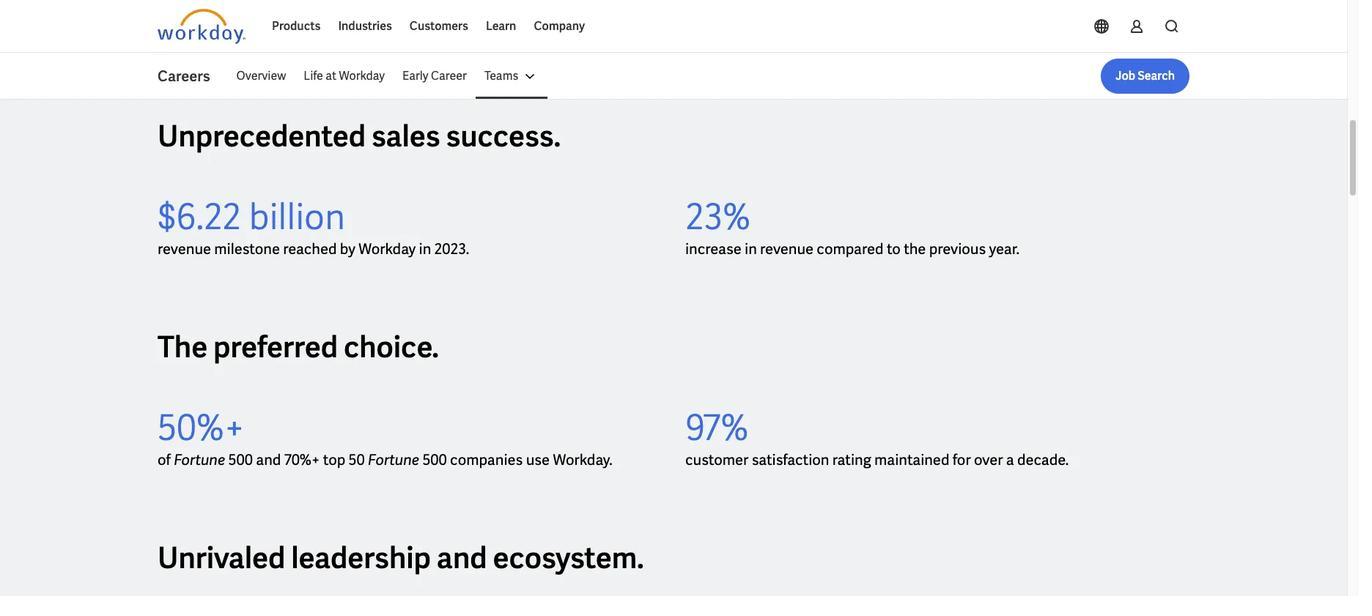 Task type: vqa. For each thing, say whether or not it's contained in the screenshot.
top
yes



Task type: locate. For each thing, give the bounding box(es) containing it.
1 horizontal spatial revenue
[[761, 240, 814, 259]]

1 horizontal spatial and
[[437, 540, 487, 578]]

the preferred choice.
[[158, 329, 439, 367]]

rating
[[833, 451, 872, 470]]

1 vertical spatial and
[[437, 540, 487, 578]]

500
[[228, 451, 253, 470], [423, 451, 447, 470]]

decade.
[[1018, 451, 1069, 470]]

go to the homepage image
[[158, 9, 246, 44]]

0 vertical spatial workday
[[339, 68, 385, 84]]

500 left companies
[[423, 451, 447, 470]]

1 horizontal spatial 500
[[423, 451, 447, 470]]

0 vertical spatial and
[[256, 451, 281, 470]]

satisfaction
[[752, 451, 830, 470]]

compared
[[817, 240, 884, 259]]

0 horizontal spatial 500
[[228, 451, 253, 470]]

1 revenue from the left
[[158, 240, 211, 259]]

career
[[431, 68, 467, 84]]

in right increase
[[745, 240, 757, 259]]

company
[[534, 18, 585, 34]]

in inside 23% increase in revenue compared to the previous year.
[[745, 240, 757, 259]]

over
[[975, 451, 1004, 470]]

revenue left the compared
[[761, 240, 814, 259]]

0 horizontal spatial and
[[256, 451, 281, 470]]

and inside 50%+ of fortune 500 and 70%+ top 50 fortune 500 companies use workday.
[[256, 451, 281, 470]]

early career link
[[394, 59, 476, 94]]

job search
[[1116, 68, 1176, 84]]

overview link
[[228, 59, 295, 94]]

menu
[[228, 59, 548, 94]]

year.
[[990, 240, 1020, 259]]

teams button
[[476, 59, 548, 94]]

list
[[228, 59, 1190, 94]]

0 horizontal spatial revenue
[[158, 240, 211, 259]]

companies
[[450, 451, 523, 470]]

teams
[[485, 68, 519, 84]]

revenue
[[158, 240, 211, 259], [761, 240, 814, 259]]

a
[[1007, 451, 1015, 470]]

maintained
[[875, 451, 950, 470]]

0 horizontal spatial fortune
[[174, 451, 225, 470]]

learn
[[486, 18, 517, 34]]

revenue left the "milestone"
[[158, 240, 211, 259]]

in left '2023.'
[[419, 240, 431, 259]]

workday right the by
[[359, 240, 416, 259]]

1 vertical spatial workday
[[359, 240, 416, 259]]

preferred
[[213, 329, 338, 367]]

the
[[158, 329, 208, 367]]

and
[[256, 451, 281, 470], [437, 540, 487, 578]]

top
[[323, 451, 346, 470]]

23% increase in revenue compared to the previous year.
[[686, 195, 1020, 259]]

2 revenue from the left
[[761, 240, 814, 259]]

0 horizontal spatial in
[[419, 240, 431, 259]]

2 in from the left
[[745, 240, 757, 259]]

success.
[[446, 118, 561, 156]]

job
[[1116, 68, 1136, 84]]

industries
[[338, 18, 392, 34]]

unprecedented sales success.
[[158, 118, 561, 156]]

1 in from the left
[[419, 240, 431, 259]]

fortune
[[174, 451, 225, 470], [368, 451, 420, 470]]

workday right the at
[[339, 68, 385, 84]]

fortune right 50
[[368, 451, 420, 470]]

milestone
[[214, 240, 280, 259]]

500 left "70%+"
[[228, 451, 253, 470]]

1 horizontal spatial in
[[745, 240, 757, 259]]

customers
[[410, 18, 469, 34]]

in
[[419, 240, 431, 259], [745, 240, 757, 259]]

97% customer satisfaction rating maintained for over a decade.
[[686, 406, 1069, 470]]

early career
[[403, 68, 467, 84]]

unrivaled
[[158, 540, 286, 578]]

industries button
[[330, 9, 401, 44]]

1 horizontal spatial fortune
[[368, 451, 420, 470]]

$6.22 billion revenue milestone reached by workday in 2023.
[[158, 195, 470, 259]]

customer
[[686, 451, 749, 470]]

fortune right of
[[174, 451, 225, 470]]

revenue inside $6.22 billion revenue milestone reached by workday in 2023.
[[158, 240, 211, 259]]

reached
[[283, 240, 337, 259]]

overview
[[237, 68, 286, 84]]

workday
[[339, 68, 385, 84], [359, 240, 416, 259]]

increase
[[686, 240, 742, 259]]

sales
[[372, 118, 440, 156]]

products button
[[263, 9, 330, 44]]



Task type: describe. For each thing, give the bounding box(es) containing it.
70%+
[[284, 451, 320, 470]]

50
[[349, 451, 365, 470]]

careers link
[[158, 66, 228, 87]]

2 500 from the left
[[423, 451, 447, 470]]

early
[[403, 68, 429, 84]]

life
[[304, 68, 323, 84]]

workday.
[[553, 451, 613, 470]]

50%+
[[158, 406, 245, 451]]

1 fortune from the left
[[174, 451, 225, 470]]

in inside $6.22 billion revenue milestone reached by workday in 2023.
[[419, 240, 431, 259]]

1 500 from the left
[[228, 451, 253, 470]]

workday inside menu
[[339, 68, 385, 84]]

ecosystem.
[[493, 540, 645, 578]]

products
[[272, 18, 321, 34]]

2023.
[[435, 240, 470, 259]]

use
[[526, 451, 550, 470]]

2 fortune from the left
[[368, 451, 420, 470]]

revenue inside 23% increase in revenue compared to the previous year.
[[761, 240, 814, 259]]

$6.22
[[158, 195, 241, 240]]

life at workday link
[[295, 59, 394, 94]]

previous
[[930, 240, 987, 259]]

job search link
[[1102, 59, 1190, 94]]

of
[[158, 451, 171, 470]]

life at workday
[[304, 68, 385, 84]]

to
[[887, 240, 901, 259]]

at
[[326, 68, 337, 84]]

list containing overview
[[228, 59, 1190, 94]]

unrivaled leadership and ecosystem.
[[158, 540, 645, 578]]

company button
[[525, 9, 594, 44]]

learn button
[[477, 9, 525, 44]]

23%
[[686, 195, 751, 240]]

workday inside $6.22 billion revenue milestone reached by workday in 2023.
[[359, 240, 416, 259]]

choice.
[[344, 329, 439, 367]]

97%
[[686, 406, 749, 451]]

why workday image of sales image
[[598, 0, 1190, 72]]

unprecedented
[[158, 118, 366, 156]]

careers
[[158, 67, 210, 86]]

50%+ of fortune 500 and 70%+ top 50 fortune 500 companies use workday.
[[158, 406, 613, 470]]

the
[[904, 240, 927, 259]]

menu containing overview
[[228, 59, 548, 94]]

for
[[953, 451, 971, 470]]

billion
[[249, 195, 346, 240]]

by
[[340, 240, 356, 259]]

leadership
[[291, 540, 431, 578]]

customers button
[[401, 9, 477, 44]]

search
[[1138, 68, 1176, 84]]



